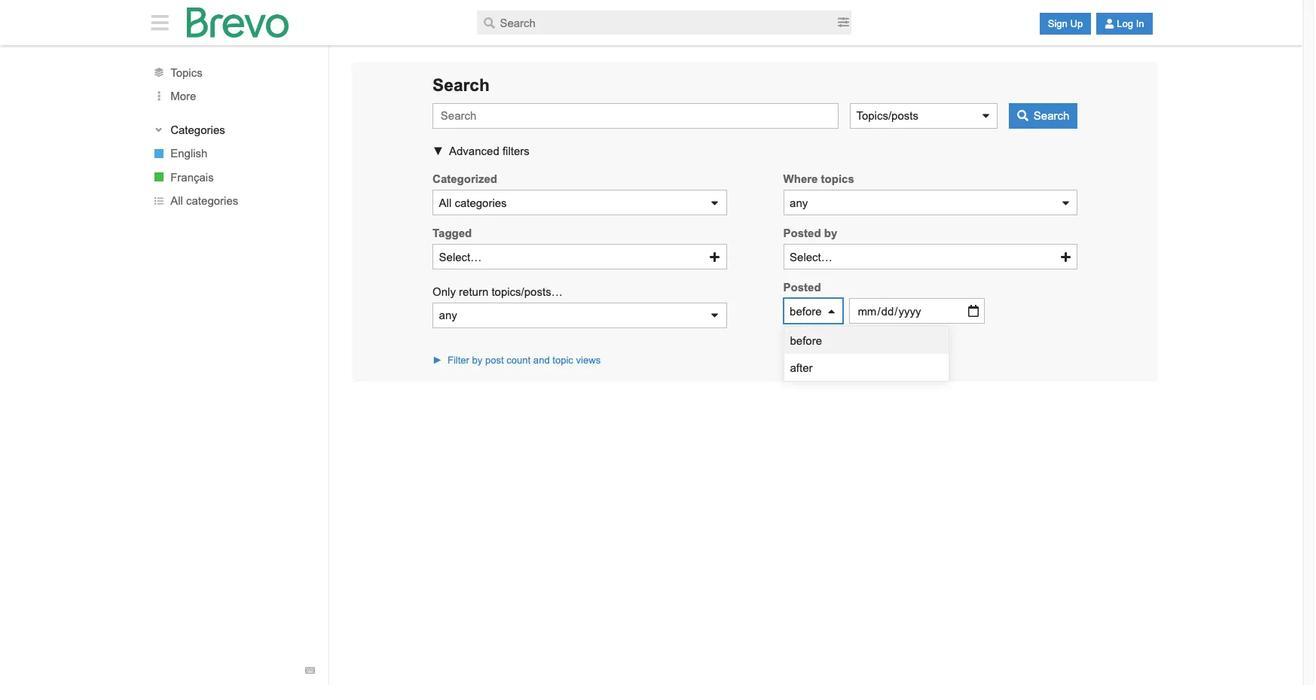 Task type: locate. For each thing, give the bounding box(es) containing it.
posted down where
[[784, 227, 821, 240]]

0 horizontal spatial select…
[[439, 251, 482, 264]]

posted up before
[[784, 281, 821, 294]]

search right search icon
[[1034, 110, 1070, 122]]

all categories down français
[[170, 195, 238, 207]]

posted
[[784, 227, 821, 240], [784, 281, 821, 294]]

all categories down categorized
[[439, 197, 507, 209]]

1 horizontal spatial all
[[439, 197, 452, 209]]

search image
[[484, 17, 495, 28]]

all right list 'image'
[[170, 195, 183, 207]]

0 horizontal spatial any
[[439, 309, 457, 322]]

by for posted
[[824, 227, 838, 240]]

2 select… from the left
[[790, 251, 833, 264]]

1 horizontal spatial by
[[824, 227, 838, 240]]

0 horizontal spatial all
[[170, 195, 183, 207]]

more button
[[137, 84, 329, 108]]

search up advanced
[[433, 75, 490, 95]]

2 radio item from the top
[[785, 354, 949, 381]]

sign
[[1048, 18, 1068, 29]]

search button
[[1009, 103, 1078, 129]]

1 vertical spatial posted
[[784, 281, 821, 294]]

any down only in the top left of the page
[[439, 309, 457, 322]]

menu
[[785, 327, 949, 381]]

list image
[[154, 197, 163, 206]]

select… for posted by
[[790, 251, 833, 264]]

select… down tagged
[[439, 251, 482, 264]]

any
[[790, 197, 808, 209], [439, 309, 457, 322]]

search main content
[[137, 45, 1166, 686]]

search
[[433, 75, 490, 95], [1034, 110, 1070, 122]]

1 vertical spatial search
[[1034, 110, 1070, 122]]

None search field
[[352, 62, 1159, 382]]

select… down posted by
[[790, 251, 833, 264]]

filters
[[503, 144, 530, 157]]

0 vertical spatial search
[[433, 75, 490, 95]]

topics/posts…
[[492, 286, 563, 299]]

2 posted from the top
[[784, 281, 821, 294]]

menu inside "search box"
[[785, 327, 949, 381]]

radio item
[[785, 327, 949, 354], [785, 354, 949, 381]]

log in
[[1117, 18, 1145, 29]]

1 horizontal spatial categories
[[455, 197, 507, 209]]

categories
[[186, 195, 238, 207], [455, 197, 507, 209]]

posted by
[[784, 227, 838, 240]]

categories inside 'link'
[[186, 195, 238, 207]]

select…
[[439, 251, 482, 264], [790, 251, 833, 264]]

0 vertical spatial posted
[[784, 227, 821, 240]]

by down topics
[[824, 227, 838, 240]]

categories down categorized
[[455, 197, 507, 209]]

and
[[534, 355, 550, 366]]

post
[[485, 355, 504, 366]]

0 horizontal spatial categories
[[186, 195, 238, 207]]

advanced filters
[[449, 144, 530, 157]]

select… for tagged
[[439, 251, 482, 264]]

none search field containing search
[[352, 62, 1159, 382]]

categories button
[[151, 122, 315, 137]]

layer group image
[[154, 68, 163, 77]]

log in button
[[1097, 13, 1153, 35]]

1 posted from the top
[[784, 227, 821, 240]]

angle down image
[[154, 125, 164, 135]]

by left 'post'
[[472, 355, 483, 366]]

count
[[507, 355, 531, 366]]

enter search keyword text field
[[433, 103, 839, 129]]

1 horizontal spatial all categories
[[439, 197, 507, 209]]

topics link
[[137, 61, 329, 84]]

filter by post count and topic views
[[448, 355, 601, 366]]

only return topics/posts…
[[433, 286, 563, 299]]

by
[[824, 227, 838, 240], [472, 355, 483, 366]]

1 vertical spatial by
[[472, 355, 483, 366]]

up
[[1071, 18, 1083, 29]]

0 horizontal spatial all categories
[[170, 195, 238, 207]]

1 horizontal spatial search
[[1034, 110, 1070, 122]]

topics
[[170, 66, 203, 79]]

1 horizontal spatial select…
[[790, 251, 833, 264]]

advanced
[[449, 144, 500, 157]]

1 vertical spatial any
[[439, 309, 457, 322]]

any for where
[[790, 197, 808, 209]]

all down categorized
[[439, 197, 452, 209]]

1 horizontal spatial any
[[790, 197, 808, 209]]

where topics
[[784, 173, 855, 186]]

any for only
[[439, 309, 457, 322]]

filter
[[448, 355, 470, 366]]

1 select… from the left
[[439, 251, 482, 264]]

all categories
[[170, 195, 238, 207], [439, 197, 507, 209]]

region
[[352, 382, 1159, 405]]

categories down français
[[186, 195, 238, 207]]

0 vertical spatial any
[[790, 197, 808, 209]]

all categories link
[[137, 189, 329, 213]]

0 vertical spatial by
[[824, 227, 838, 240]]

any down where
[[790, 197, 808, 209]]

posted for posted
[[784, 281, 821, 294]]

none search field inside search main content
[[352, 62, 1159, 382]]

all
[[170, 195, 183, 207], [439, 197, 452, 209]]

0 horizontal spatial by
[[472, 355, 483, 366]]



Task type: describe. For each thing, give the bounding box(es) containing it.
tagged
[[433, 227, 472, 240]]

0 horizontal spatial search
[[433, 75, 490, 95]]

ellipsis v image
[[151, 91, 167, 101]]

all categories inside "search box"
[[439, 197, 507, 209]]

1 radio item from the top
[[785, 327, 949, 354]]

topic
[[553, 355, 574, 366]]

keyboard shortcuts image
[[305, 667, 315, 676]]

français link
[[137, 165, 329, 189]]

english link
[[137, 142, 329, 165]]

return
[[459, 286, 489, 299]]

more
[[170, 90, 196, 103]]

in
[[1136, 18, 1145, 29]]

only
[[433, 286, 456, 299]]

Search text field
[[477, 11, 836, 35]]

français
[[170, 171, 214, 184]]

date date field
[[849, 299, 985, 324]]

topics
[[821, 173, 855, 186]]

by for filter
[[472, 355, 483, 366]]

search image
[[1018, 110, 1029, 122]]

categories
[[170, 123, 225, 136]]

user image
[[1105, 19, 1115, 29]]

all categories inside all categories 'link'
[[170, 195, 238, 207]]

categorized
[[433, 173, 497, 186]]

region inside search main content
[[352, 382, 1159, 405]]

sign up button
[[1040, 13, 1092, 35]]

where
[[784, 173, 818, 186]]

search inside button
[[1034, 110, 1070, 122]]

views
[[576, 355, 601, 366]]

open advanced search image
[[838, 17, 849, 28]]

before
[[790, 305, 822, 318]]

hide sidebar image
[[147, 13, 173, 33]]

sign up
[[1048, 18, 1083, 29]]

posted for posted by
[[784, 227, 821, 240]]

topics/posts
[[857, 110, 919, 122]]

english
[[170, 147, 208, 160]]

brevo community image
[[187, 8, 289, 38]]

all inside all categories 'link'
[[170, 195, 183, 207]]

log
[[1117, 18, 1134, 29]]



Task type: vqa. For each thing, say whether or not it's contained in the screenshot.
the top un
no



